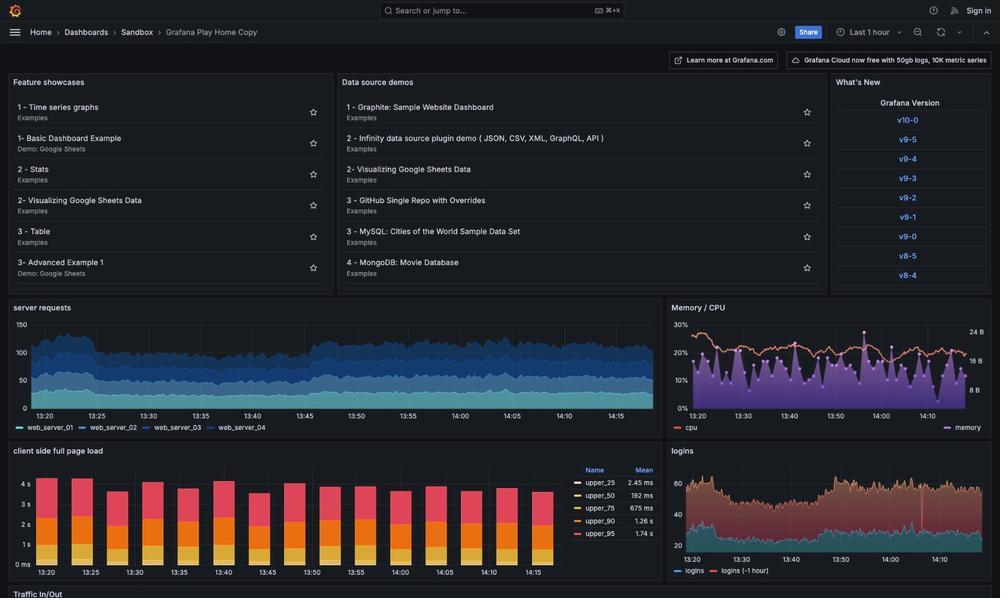 Task type: vqa. For each thing, say whether or not it's contained in the screenshot.
Mark "5 - Bar charts and pie charts" as favorite Icon
no



Task type: describe. For each thing, give the bounding box(es) containing it.
mark "3 - table" as favorite image
[[309, 232, 318, 241]]

auto refresh turned off. choose refresh time interval image
[[955, 28, 964, 36]]

mark "3 - github single repo with overrides" as favorite image
[[803, 201, 812, 210]]

mark "3- advanced example 1" as favorite image
[[309, 263, 318, 272]]

mark "3 - mysql: cities of the world sample data set" as favorite image
[[803, 232, 812, 241]]

mark "1 - graphite: sample website dashboard" as favorite image
[[803, 108, 812, 117]]

mark "1 -  time series graphs" as favorite image
[[309, 108, 318, 117]]

1 horizontal spatial mark "2- visualizing google sheets data" as favorite image
[[803, 170, 812, 179]]

1 vertical spatial mark "2- visualizing google sheets data" as favorite image
[[309, 201, 318, 210]]

dashboard settings image
[[777, 27, 787, 37]]

zoom out time range image
[[913, 27, 923, 37]]



Task type: locate. For each thing, give the bounding box(es) containing it.
mark "4 - mongodb: movie database" as favorite image
[[803, 263, 812, 272]]

mark "2 - stats" as favorite image
[[309, 170, 318, 179]]

open menu image
[[9, 26, 22, 39]]

refresh dashboard image
[[937, 27, 946, 37]]

0 horizontal spatial mark "2- visualizing google sheets data" as favorite image
[[309, 201, 318, 210]]

mark "2- visualizing google sheets data" as favorite image down mark "2 - infinity data source plugin demo ( json, csv, xml, graphql, api )" as favorite image
[[803, 170, 812, 179]]

news image
[[950, 6, 960, 15]]

mark "2- visualizing google sheets data" as favorite image up mark "3 - table" as favorite icon
[[309, 201, 318, 210]]

0 vertical spatial mark "2- visualizing google sheets data" as favorite image
[[803, 170, 812, 179]]

mark "2- visualizing google sheets data" as favorite image
[[803, 170, 812, 179], [309, 201, 318, 210]]

grafana image
[[9, 4, 22, 17]]

mark "1- basic dashboard example" as favorite image
[[309, 139, 318, 148]]

help image
[[929, 6, 939, 15]]

mark "2 - infinity data source plugin demo ( json, csv, xml, graphql, api )" as favorite image
[[803, 139, 812, 148]]



